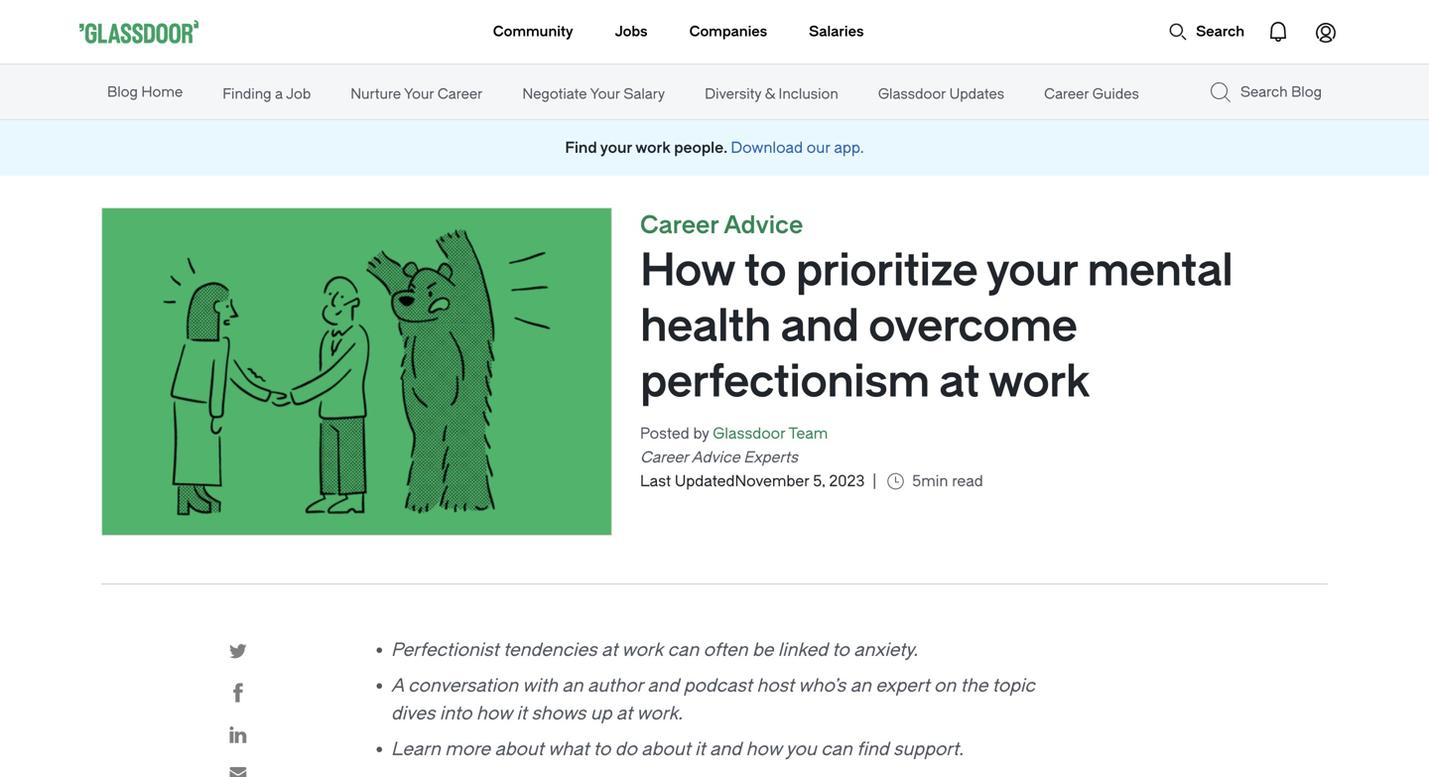 Task type: locate. For each thing, give the bounding box(es) containing it.
work down overcome
[[989, 356, 1090, 408]]

posted by glassdoor team career advice experts
[[640, 425, 828, 467]]

at up 'author'
[[602, 640, 618, 661]]

and
[[781, 301, 859, 352], [647, 675, 679, 696], [710, 739, 742, 760]]

0 horizontal spatial to
[[593, 739, 611, 760]]

1 vertical spatial how
[[746, 739, 782, 760]]

5 min read
[[912, 472, 983, 490]]

2 vertical spatial and
[[710, 739, 742, 760]]

people.
[[674, 139, 727, 157]]

glassdoor inside posted by glassdoor team career advice experts
[[713, 425, 786, 443]]

your for nurture
[[404, 86, 434, 102]]

find
[[857, 739, 889, 760]]

an right who's
[[850, 675, 871, 696]]

0 horizontal spatial blog
[[107, 84, 138, 100]]

learn more about what to do about it and how you can find support.
[[391, 739, 964, 760]]

0 vertical spatial to
[[744, 245, 786, 297]]

1 horizontal spatial how
[[746, 739, 782, 760]]

an up "shows"
[[562, 675, 583, 696]]

1 horizontal spatial to
[[744, 245, 786, 297]]

glassdoor
[[878, 86, 946, 102], [713, 425, 786, 443]]

0 horizontal spatial how
[[476, 703, 512, 724]]

advice down download
[[724, 211, 803, 239]]

career up how
[[640, 211, 719, 239]]

5
[[912, 472, 921, 490]]

prioritize
[[796, 245, 978, 297]]

and up perfectionism
[[781, 301, 859, 352]]

your right the nurture
[[404, 86, 434, 102]]

0 vertical spatial at
[[939, 356, 980, 408]]

share this post on twitter image
[[229, 644, 247, 659]]

0 horizontal spatial your
[[600, 139, 632, 157]]

can right you
[[821, 739, 852, 760]]

1 horizontal spatial blog
[[1291, 84, 1322, 100]]

an
[[562, 675, 583, 696], [850, 675, 871, 696]]

at
[[939, 356, 980, 408], [602, 640, 618, 661], [616, 703, 633, 724]]

how left you
[[746, 739, 782, 760]]

glassdoor left updates
[[878, 86, 946, 102]]

can
[[668, 640, 699, 661], [821, 739, 852, 760]]

1 vertical spatial search
[[1241, 84, 1288, 100]]

team
[[789, 425, 828, 443]]

at right up
[[616, 703, 633, 724]]

and inside the career advice how to prioritize your mental health and overcome perfectionism at work
[[781, 301, 859, 352]]

0 vertical spatial search
[[1196, 23, 1245, 40]]

be
[[752, 640, 774, 661]]

expert
[[876, 675, 930, 696]]

0 horizontal spatial about
[[495, 739, 544, 760]]

work up 'author'
[[622, 640, 663, 661]]

1 vertical spatial at
[[602, 640, 618, 661]]

about down work.
[[642, 739, 691, 760]]

1 vertical spatial to
[[832, 640, 849, 661]]

advice
[[724, 211, 803, 239], [691, 449, 740, 467]]

1 horizontal spatial and
[[710, 739, 742, 760]]

to down career advice link
[[744, 245, 786, 297]]

2 vertical spatial at
[[616, 703, 633, 724]]

2 horizontal spatial and
[[781, 301, 859, 352]]

work left people. on the top of the page
[[635, 139, 671, 157]]

search blog
[[1241, 84, 1322, 100]]

0 vertical spatial it
[[517, 703, 527, 724]]

career advice link
[[640, 211, 803, 239]]

you
[[786, 739, 817, 760]]

advice inside posted by glassdoor team career advice experts
[[691, 449, 740, 467]]

1 horizontal spatial your
[[590, 86, 620, 102]]

salaries link
[[809, 0, 864, 64]]

to inside the career advice how to prioritize your mental health and overcome perfectionism at work
[[744, 245, 786, 297]]

1 vertical spatial it
[[695, 739, 705, 760]]

career left guides
[[1044, 86, 1089, 102]]

work
[[635, 139, 671, 157], [989, 356, 1090, 408], [622, 640, 663, 661]]

0 vertical spatial can
[[668, 640, 699, 661]]

1 blog from the left
[[107, 84, 138, 100]]

companies link
[[689, 0, 767, 64]]

our
[[807, 139, 830, 157]]

1 vertical spatial can
[[821, 739, 852, 760]]

it down a conversation with an author and podcast host who's an expert on the topic dives into how it shows up at work.
[[695, 739, 705, 760]]

at down overcome
[[939, 356, 980, 408]]

your right find
[[600, 139, 632, 157]]

search button
[[1159, 12, 1255, 52]]

0 vertical spatial advice
[[724, 211, 803, 239]]

to
[[744, 245, 786, 297], [832, 640, 849, 661], [593, 739, 611, 760]]

support.
[[893, 739, 964, 760]]

nurture
[[351, 86, 401, 102]]

it down with
[[517, 703, 527, 724]]

advice up updated
[[691, 449, 740, 467]]

companies
[[689, 23, 767, 40]]

1 vertical spatial advice
[[691, 449, 740, 467]]

host
[[757, 675, 794, 696]]

2 vertical spatial work
[[622, 640, 663, 661]]

more
[[445, 739, 490, 760]]

glassdoor up experts
[[713, 425, 786, 443]]

to left do
[[593, 739, 611, 760]]

0 horizontal spatial an
[[562, 675, 583, 696]]

and inside a conversation with an author and podcast host who's an expert on the topic dives into how it shows up at work.
[[647, 675, 679, 696]]

diversity & inclusion
[[705, 86, 839, 102]]

read
[[952, 472, 983, 490]]

a
[[275, 86, 283, 102]]

1 horizontal spatial about
[[642, 739, 691, 760]]

mental
[[1087, 245, 1233, 297]]

and up work.
[[647, 675, 679, 696]]

share this post on linkedin image
[[230, 727, 247, 743]]

1 vertical spatial work
[[989, 356, 1090, 408]]

share this post through email image
[[230, 767, 247, 777]]

can left often
[[668, 640, 699, 661]]

0 horizontal spatial your
[[404, 86, 434, 102]]

1 horizontal spatial your
[[986, 245, 1078, 297]]

your
[[404, 86, 434, 102], [590, 86, 620, 102]]

0 horizontal spatial and
[[647, 675, 679, 696]]

2 horizontal spatial to
[[832, 640, 849, 661]]

search for search
[[1196, 23, 1245, 40]]

search inside button
[[1196, 23, 1245, 40]]

conversation
[[408, 675, 518, 696]]

0 vertical spatial glassdoor
[[878, 86, 946, 102]]

1 about from the left
[[495, 739, 544, 760]]

download
[[731, 139, 803, 157]]

0 horizontal spatial glassdoor
[[713, 425, 786, 443]]

&
[[765, 86, 775, 102]]

1 horizontal spatial it
[[695, 739, 705, 760]]

work.
[[637, 703, 683, 724]]

download our app. link
[[731, 139, 864, 157]]

it
[[517, 703, 527, 724], [695, 739, 705, 760]]

about left what
[[495, 739, 544, 760]]

0 horizontal spatial it
[[517, 703, 527, 724]]

search down search button
[[1241, 84, 1288, 100]]

to right linked
[[832, 640, 849, 661]]

a conversation with an author and podcast host who's an expert on the topic dives into how it shows up at work.
[[391, 675, 1035, 724]]

salary
[[624, 86, 665, 102]]

your left the salary
[[590, 86, 620, 102]]

search up 'search blog'
[[1196, 23, 1245, 40]]

learn
[[391, 739, 441, 760]]

5,
[[813, 472, 825, 490]]

your up overcome
[[986, 245, 1078, 297]]

1 vertical spatial your
[[986, 245, 1078, 297]]

topic
[[992, 675, 1035, 696]]

your
[[600, 139, 632, 157], [986, 245, 1078, 297]]

perfectionist
[[391, 640, 499, 661]]

how right "into"
[[476, 703, 512, 724]]

inclusion
[[779, 86, 839, 102]]

career down posted
[[640, 449, 688, 467]]

how
[[476, 703, 512, 724], [746, 739, 782, 760]]

health
[[640, 301, 771, 352]]

1 vertical spatial glassdoor
[[713, 425, 786, 443]]

app.
[[834, 139, 864, 157]]

how inside a conversation with an author and podcast host who's an expert on the topic dives into how it shows up at work.
[[476, 703, 512, 724]]

1 vertical spatial and
[[647, 675, 679, 696]]

2 your from the left
[[590, 86, 620, 102]]

0 vertical spatial how
[[476, 703, 512, 724]]

about
[[495, 739, 544, 760], [642, 739, 691, 760]]

advice inside the career advice how to prioritize your mental health and overcome perfectionism at work
[[724, 211, 803, 239]]

search
[[1196, 23, 1245, 40], [1241, 84, 1288, 100]]

shows
[[531, 703, 586, 724]]

1 your from the left
[[404, 86, 434, 102]]

and down a conversation with an author and podcast host who's an expert on the topic dives into how it shows up at work.
[[710, 739, 742, 760]]

0 horizontal spatial can
[[668, 640, 699, 661]]

blog
[[107, 84, 138, 100], [1291, 84, 1322, 100]]

at inside a conversation with an author and podcast host who's an expert on the topic dives into how it shows up at work.
[[616, 703, 633, 724]]

1 horizontal spatial an
[[850, 675, 871, 696]]

blog home link
[[103, 67, 187, 118]]

0 vertical spatial and
[[781, 301, 859, 352]]



Task type: vqa. For each thing, say whether or not it's contained in the screenshot.
"Advice"
yes



Task type: describe. For each thing, give the bounding box(es) containing it.
career right the nurture
[[438, 86, 483, 102]]

guides
[[1093, 86, 1139, 102]]

1 an from the left
[[562, 675, 583, 696]]

community link
[[493, 0, 573, 64]]

2 blog from the left
[[1291, 84, 1322, 100]]

career inside the career advice how to prioritize your mental health and overcome perfectionism at work
[[640, 211, 719, 239]]

at inside the career advice how to prioritize your mental health and overcome perfectionism at work
[[939, 356, 980, 408]]

share this post on facebook image
[[233, 683, 244, 703]]

career advice how to prioritize your mental health and overcome perfectionism at work
[[640, 211, 1233, 408]]

blog home
[[107, 84, 183, 100]]

what
[[548, 739, 589, 760]]

author
[[588, 675, 643, 696]]

find your work people. download our app.
[[565, 139, 864, 157]]

the
[[961, 675, 988, 696]]

career guides
[[1044, 86, 1139, 102]]

find
[[565, 139, 597, 157]]

diversity
[[705, 86, 762, 102]]

perfectionism
[[640, 356, 930, 408]]

linked
[[778, 640, 828, 661]]

glassdoor updates
[[878, 86, 1005, 102]]

glassdoor team link
[[713, 425, 828, 443]]

salaries
[[809, 23, 864, 40]]

last
[[640, 472, 671, 490]]

who's
[[798, 675, 846, 696]]

and for it
[[710, 739, 742, 760]]

updated
[[675, 472, 735, 490]]

up
[[590, 703, 612, 724]]

search for search blog
[[1241, 84, 1288, 100]]

do
[[615, 739, 637, 760]]

your inside the career advice how to prioritize your mental health and overcome perfectionism at work
[[986, 245, 1078, 297]]

2 about from the left
[[642, 739, 691, 760]]

with
[[522, 675, 558, 696]]

tendencies
[[503, 640, 597, 661]]

work inside the career advice how to prioritize your mental health and overcome perfectionism at work
[[989, 356, 1090, 408]]

0 vertical spatial your
[[600, 139, 632, 157]]

into
[[440, 703, 472, 724]]

|
[[873, 472, 877, 490]]

it inside a conversation with an author and podcast host who's an expert on the topic dives into how it shows up at work.
[[517, 703, 527, 724]]

often
[[703, 640, 748, 661]]

jobs link
[[615, 0, 648, 64]]

your for negotiate
[[590, 86, 620, 102]]

and for health
[[781, 301, 859, 352]]

2 an from the left
[[850, 675, 871, 696]]

podcast
[[684, 675, 752, 696]]

community
[[493, 23, 573, 40]]

1 horizontal spatial can
[[821, 739, 852, 760]]

min
[[921, 472, 948, 490]]

negotiate your salary
[[522, 86, 665, 102]]

experts
[[744, 449, 798, 467]]

by
[[693, 425, 709, 443]]

home
[[141, 84, 183, 100]]

negotiate
[[522, 86, 587, 102]]

job
[[286, 86, 311, 102]]

how
[[640, 245, 735, 297]]

1 horizontal spatial glassdoor
[[878, 86, 946, 102]]

november
[[735, 472, 809, 490]]

2023
[[829, 472, 865, 490]]

anxiety.
[[854, 640, 918, 661]]

finding a job
[[223, 86, 311, 102]]

2 vertical spatial to
[[593, 739, 611, 760]]

dives
[[391, 703, 435, 724]]

nurture your career
[[351, 86, 483, 102]]

posted
[[640, 425, 690, 443]]

on
[[934, 675, 956, 696]]

career inside posted by glassdoor team career advice experts
[[640, 449, 688, 467]]

0 vertical spatial work
[[635, 139, 671, 157]]

overcome
[[869, 301, 1077, 352]]

jobs
[[615, 23, 648, 40]]

updates
[[950, 86, 1005, 102]]

perfectionist tendencies at work can often be linked to anxiety.
[[391, 640, 918, 661]]

last updated november 5, 2023
[[640, 472, 865, 490]]

finding
[[223, 86, 272, 102]]

a
[[391, 675, 404, 696]]



